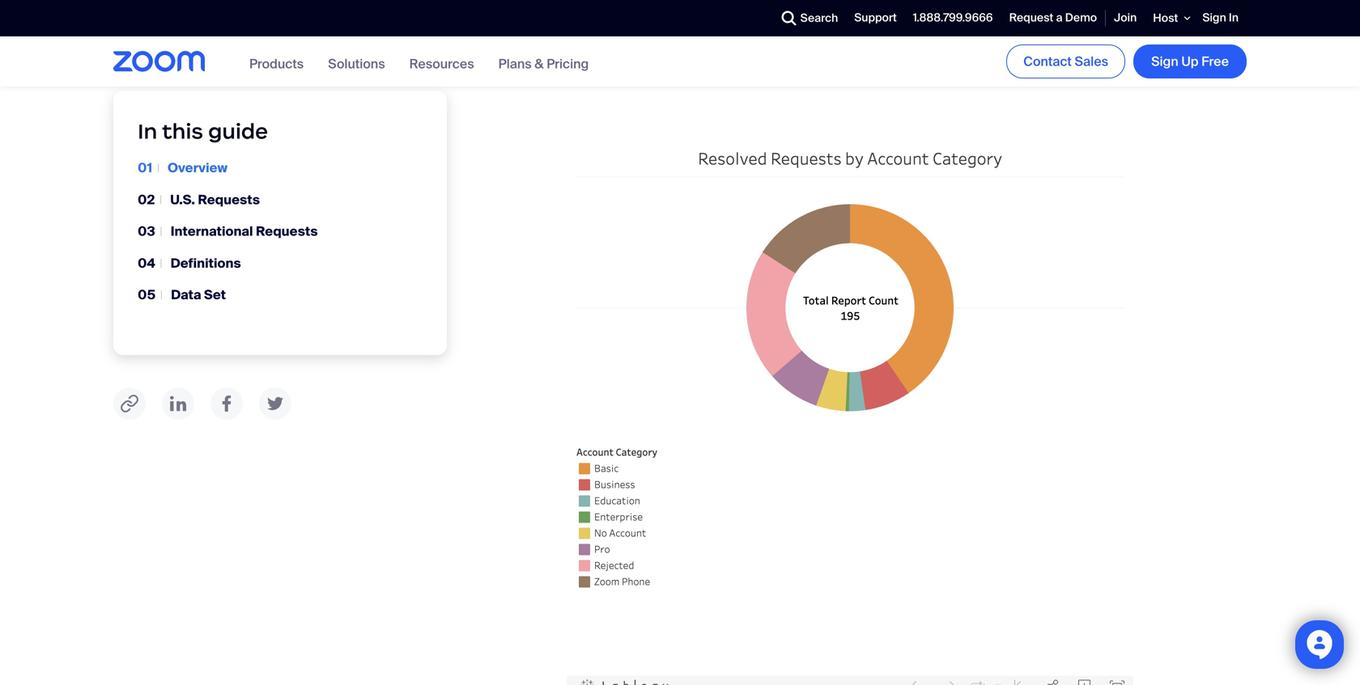 Task type: locate. For each thing, give the bounding box(es) containing it.
&
[[535, 55, 544, 72]]

03
[[138, 223, 155, 240]]

in up free
[[1229, 10, 1239, 25]]

sign for sign up free
[[1151, 53, 1179, 70]]

demo
[[1065, 10, 1097, 25]]

up
[[1182, 53, 1199, 70]]

twitter icon image
[[267, 397, 283, 411]]

1 horizontal spatial sign
[[1203, 10, 1226, 25]]

products button
[[249, 55, 304, 72]]

contact sales
[[1024, 53, 1108, 70]]

overview
[[168, 160, 228, 177]]

02
[[138, 191, 155, 208]]

linkedin icon image
[[170, 396, 186, 412]]

a
[[1056, 10, 1063, 25]]

1 vertical spatial in
[[138, 118, 157, 145]]

0 vertical spatial sign
[[1203, 10, 1226, 25]]

05
[[138, 287, 156, 304]]

in this guide
[[138, 118, 268, 145]]

in
[[1229, 10, 1239, 25], [138, 118, 157, 145]]

set
[[204, 287, 226, 304]]

1.888.799.9666
[[913, 10, 993, 25]]

sign for sign in
[[1203, 10, 1226, 25]]

0 vertical spatial requests
[[198, 191, 260, 208]]

zoom logo image
[[113, 51, 205, 72]]

data set
[[171, 287, 226, 304]]

sign left up
[[1151, 53, 1179, 70]]

search image
[[782, 11, 796, 25], [782, 11, 796, 25]]

sign up free
[[1203, 10, 1226, 25]]

1 vertical spatial requests
[[256, 223, 318, 240]]

requests up international requests
[[198, 191, 260, 208]]

this
[[162, 118, 203, 145]]

u.s.
[[170, 191, 195, 208]]

requests
[[198, 191, 260, 208], [256, 223, 318, 240]]

01
[[138, 160, 152, 177]]

link icon image
[[121, 395, 138, 413]]

0 horizontal spatial in
[[138, 118, 157, 145]]

u.s. requests
[[170, 191, 260, 208]]

requests right international
[[256, 223, 318, 240]]

in left 'this'
[[138, 118, 157, 145]]

request a demo link
[[1001, 1, 1105, 36]]

0 horizontal spatial sign
[[1151, 53, 1179, 70]]

sign
[[1203, 10, 1226, 25], [1151, 53, 1179, 70]]

1 horizontal spatial in
[[1229, 10, 1239, 25]]

plans & pricing link
[[498, 55, 589, 72]]

sign inside 'link'
[[1151, 53, 1179, 70]]

1 vertical spatial sign
[[1151, 53, 1179, 70]]

international
[[171, 223, 253, 240]]

resources
[[409, 55, 474, 72]]

sign up free link
[[1134, 44, 1247, 78]]



Task type: describe. For each thing, give the bounding box(es) containing it.
request a demo
[[1009, 10, 1097, 25]]

sign up free
[[1151, 53, 1229, 70]]

contact sales link
[[1007, 44, 1125, 78]]

host
[[1153, 11, 1178, 26]]

resources button
[[409, 55, 474, 72]]

facebook icon image
[[222, 396, 232, 412]]

pricing
[[547, 55, 589, 72]]

0 vertical spatial in
[[1229, 10, 1239, 25]]

search
[[800, 11, 838, 26]]

1.888.799.9666 link
[[905, 1, 1001, 36]]

sign in link
[[1195, 1, 1247, 36]]

join link
[[1106, 1, 1145, 36]]

support link
[[846, 1, 905, 36]]

plans
[[498, 55, 532, 72]]

solutions
[[328, 55, 385, 72]]

join
[[1114, 10, 1137, 25]]

sign in
[[1203, 10, 1239, 25]]

sales
[[1075, 53, 1108, 70]]

solutions button
[[328, 55, 385, 72]]

host button
[[1145, 0, 1195, 36]]

plans & pricing
[[498, 55, 589, 72]]

international requests
[[171, 223, 318, 240]]

contact
[[1024, 53, 1072, 70]]

guide
[[208, 118, 268, 145]]

request
[[1009, 10, 1054, 25]]

requests for international requests
[[256, 223, 318, 240]]

04
[[138, 255, 155, 272]]

data
[[171, 287, 201, 304]]

products
[[249, 55, 304, 72]]

support
[[854, 10, 897, 25]]

requests for u.s. requests
[[198, 191, 260, 208]]

free
[[1202, 53, 1229, 70]]

definitions
[[171, 255, 241, 272]]



Task type: vqa. For each thing, say whether or not it's contained in the screenshot.
the Support
yes



